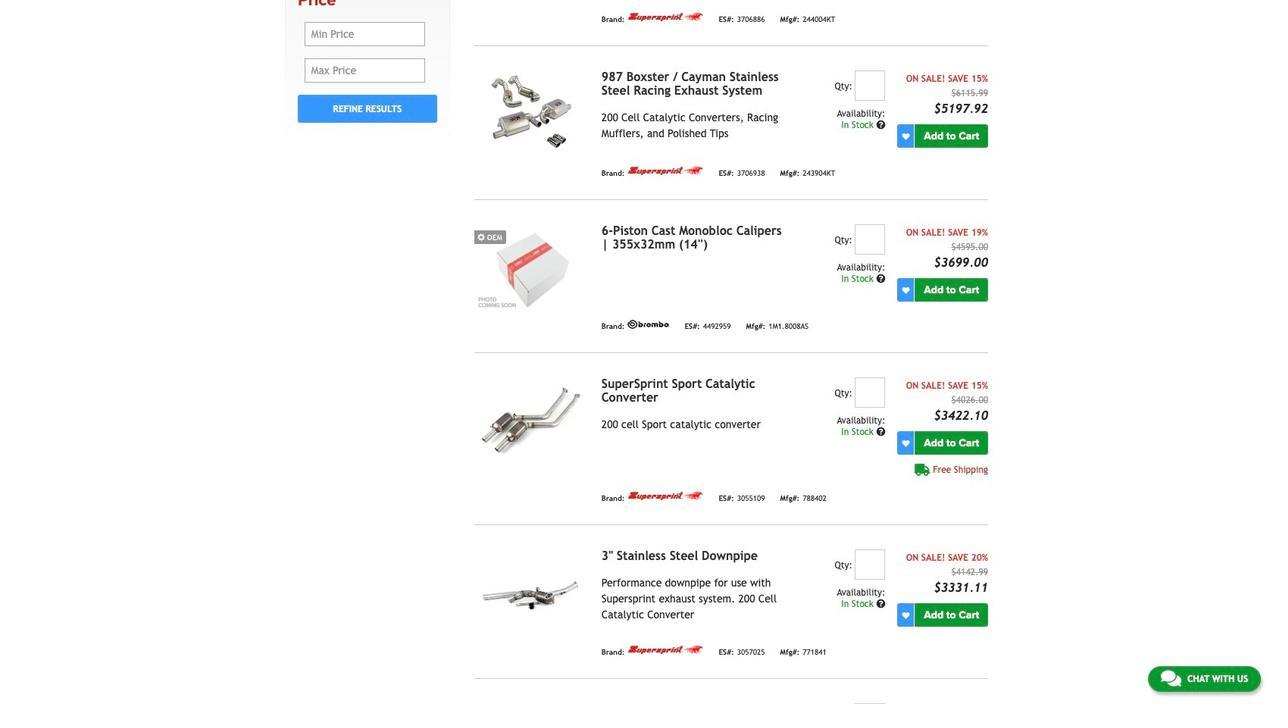 Task type: describe. For each thing, give the bounding box(es) containing it.
question circle image for 'es#3057025 - 771841 - 3" stainless steel downpipe - performance downpipe for use with supersprint exhaust system. 200 cell catalytic converter - supersprint - audi' image 'supersprint - corporate logo'
[[876, 600, 885, 609]]

Max Price number field
[[304, 58, 425, 83]]

add to wish list image for question circle image related to 'es#3057025 - 771841 - 3" stainless steel downpipe - performance downpipe for use with supersprint exhaust system. 200 cell catalytic converter - supersprint - audi' image 'supersprint - corporate logo'
[[902, 611, 910, 619]]

supersprint - corporate logo image for 'es#3057025 - 771841 - 3" stainless steel downpipe - performance downpipe for use with supersprint exhaust system. 200 cell catalytic converter - supersprint - audi' image
[[628, 645, 704, 655]]

question circle image
[[876, 121, 885, 130]]

1 question circle image from the top
[[876, 274, 885, 284]]



Task type: locate. For each thing, give the bounding box(es) containing it.
brembo - corporate logo image
[[628, 320, 669, 329]]

2 add to wish list image from the top
[[902, 611, 910, 619]]

1 add to wish list image from the top
[[902, 439, 910, 447]]

supersprint - corporate logo image
[[628, 12, 704, 22], [628, 166, 704, 176], [628, 491, 704, 501], [628, 645, 704, 655]]

thumbnail image image
[[474, 224, 589, 311]]

es#3706938 - 243904kt - 987 boxster / cayman stainless steel racing exhaust system - 200 cell catalytic converters, racing mufflers, and polished tips - supersprint - porsche image
[[474, 71, 589, 157]]

2 question circle image from the top
[[876, 428, 885, 437]]

2 supersprint - corporate logo image from the top
[[628, 166, 704, 176]]

1 vertical spatial question circle image
[[876, 428, 885, 437]]

question circle image for 'supersprint - corporate logo' corresponding to the es#3055109 - 788402 - supersprint sport catalytic converter - 200 cell sport catalytic converter - supersprint - bmw image on the bottom left of the page
[[876, 428, 885, 437]]

None number field
[[855, 71, 885, 101], [855, 224, 885, 255], [855, 378, 885, 408], [855, 550, 885, 580], [855, 703, 885, 704], [855, 71, 885, 101], [855, 224, 885, 255], [855, 378, 885, 408], [855, 550, 885, 580], [855, 703, 885, 704]]

0 vertical spatial add to wish list image
[[902, 439, 910, 447]]

2 add to wish list image from the top
[[902, 286, 910, 294]]

3 question circle image from the top
[[876, 600, 885, 609]]

0 vertical spatial question circle image
[[876, 274, 885, 284]]

es#3055109 - 788402 - supersprint sport catalytic converter - 200 cell sport catalytic converter - supersprint - bmw image
[[474, 378, 589, 464]]

1 supersprint - corporate logo image from the top
[[628, 12, 704, 22]]

add to wish list image
[[902, 439, 910, 447], [902, 611, 910, 619]]

question circle image
[[876, 274, 885, 284], [876, 428, 885, 437], [876, 600, 885, 609]]

es#3057025 - 771841 - 3" stainless steel downpipe - performance downpipe for use with supersprint exhaust system. 200 cell catalytic converter - supersprint - audi image
[[474, 550, 589, 636]]

Min Price number field
[[304, 22, 425, 46]]

comments image
[[1161, 669, 1181, 687]]

1 vertical spatial add to wish list image
[[902, 286, 910, 294]]

3 supersprint - corporate logo image from the top
[[628, 491, 704, 501]]

supersprint - corporate logo image for the es#3055109 - 788402 - supersprint sport catalytic converter - 200 cell sport catalytic converter - supersprint - bmw image on the bottom left of the page
[[628, 491, 704, 501]]

1 vertical spatial add to wish list image
[[902, 611, 910, 619]]

4 supersprint - corporate logo image from the top
[[628, 645, 704, 655]]

add to wish list image for question circle image associated with 'supersprint - corporate logo' corresponding to the es#3055109 - 788402 - supersprint sport catalytic converter - 200 cell sport catalytic converter - supersprint - bmw image on the bottom left of the page
[[902, 439, 910, 447]]

supersprint - corporate logo image for the es#3706938 - 243904kt - 987 boxster / cayman stainless steel racing exhaust system - 200 cell catalytic converters, racing mufflers, and polished tips - supersprint - porsche image
[[628, 166, 704, 176]]

1 add to wish list image from the top
[[902, 132, 910, 140]]

2 vertical spatial question circle image
[[876, 600, 885, 609]]

0 vertical spatial add to wish list image
[[902, 132, 910, 140]]

add to wish list image
[[902, 132, 910, 140], [902, 286, 910, 294]]



Task type: vqa. For each thing, say whether or not it's contained in the screenshot.
topmost question circle image
yes



